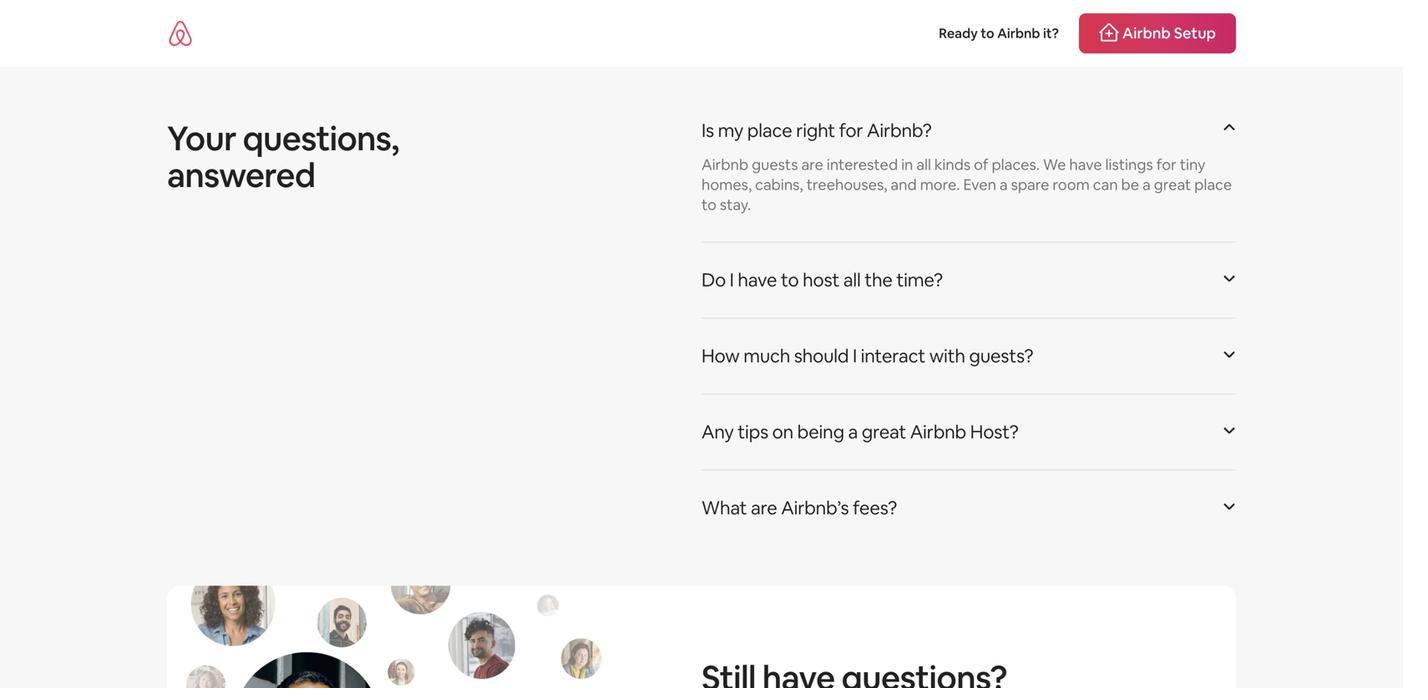 Task type: vqa. For each thing, say whether or not it's contained in the screenshot.
homes,
yes



Task type: describe. For each thing, give the bounding box(es) containing it.
is my place right for airbnb? button
[[702, 107, 1236, 155]]

are inside dropdown button
[[751, 496, 777, 520]]

airbnb's
[[781, 496, 849, 520]]

any tips on being a great airbnb host? button
[[702, 408, 1236, 457]]

guests?
[[969, 344, 1034, 368]]

any
[[702, 420, 734, 444]]

guests
[[752, 155, 798, 175]]

airbnb left "it?"
[[997, 25, 1040, 42]]

ready to airbnb it?
[[939, 25, 1059, 42]]

even
[[963, 175, 996, 195]]

how much should i interact with guests?
[[702, 344, 1034, 368]]

answered
[[167, 153, 315, 197]]

can
[[1093, 175, 1118, 195]]

be
[[1121, 175, 1139, 195]]

questions,
[[243, 117, 399, 160]]

all for kinds
[[917, 155, 931, 175]]

airbnb inside airbnb guests are interested in all kinds of places. we have listings for tiny homes, cabins, treehouses, and more. even a spare room can be a great place to stay.
[[702, 155, 749, 175]]

your questions, answered
[[167, 117, 399, 197]]

are inside airbnb guests are interested in all kinds of places. we have listings for tiny homes, cabins, treehouses, and more. even a spare room can be a great place to stay.
[[802, 155, 824, 175]]

is my place right for airbnb?
[[702, 119, 932, 142]]

airbnb inside dropdown button
[[910, 420, 966, 444]]

do i have to host all the time?
[[702, 268, 943, 292]]

any tips on being a great airbnb host?
[[702, 420, 1019, 444]]

my
[[718, 119, 744, 142]]

homes,
[[702, 175, 752, 195]]

treehouses,
[[807, 175, 887, 195]]

spare
[[1011, 175, 1050, 195]]

how much should i interact with guests? button
[[702, 332, 1236, 381]]

being
[[797, 420, 844, 444]]

what are airbnb's fees?
[[702, 496, 897, 520]]

how
[[702, 344, 740, 368]]

much
[[744, 344, 790, 368]]

what
[[702, 496, 747, 520]]

place inside is my place right for airbnb? dropdown button
[[747, 119, 792, 142]]

setup
[[1174, 23, 1216, 43]]

to inside airbnb guests are interested in all kinds of places. we have listings for tiny homes, cabins, treehouses, and more. even a spare room can be a great place to stay.
[[702, 195, 717, 215]]

places.
[[992, 155, 1040, 175]]

host
[[803, 268, 840, 292]]

i inside dropdown button
[[730, 268, 734, 292]]

ready
[[939, 25, 978, 42]]

for inside airbnb guests are interested in all kinds of places. we have listings for tiny homes, cabins, treehouses, and more. even a spare room can be a great place to stay.
[[1157, 155, 1177, 175]]

of
[[974, 155, 989, 175]]



Task type: locate. For each thing, give the bounding box(es) containing it.
0 horizontal spatial for
[[839, 119, 863, 142]]

should
[[794, 344, 849, 368]]

i
[[730, 268, 734, 292], [853, 344, 857, 368]]

great
[[1154, 175, 1191, 195], [862, 420, 906, 444]]

0 horizontal spatial a
[[848, 420, 858, 444]]

do
[[702, 268, 726, 292]]

place up the 'guests'
[[747, 119, 792, 142]]

have inside dropdown button
[[738, 268, 777, 292]]

stay.
[[720, 195, 751, 215]]

the
[[865, 268, 893, 292]]

0 vertical spatial for
[[839, 119, 863, 142]]

have right do
[[738, 268, 777, 292]]

1 vertical spatial are
[[751, 496, 777, 520]]

place down tiny
[[1195, 175, 1232, 195]]

interested
[[827, 155, 898, 175]]

1 horizontal spatial have
[[1069, 155, 1102, 175]]

1 horizontal spatial a
[[1000, 175, 1008, 195]]

for right right
[[839, 119, 863, 142]]

a down 'places.' on the right top of the page
[[1000, 175, 1008, 195]]

1 horizontal spatial all
[[917, 155, 931, 175]]

on
[[772, 420, 794, 444]]

i inside dropdown button
[[853, 344, 857, 368]]

0 horizontal spatial have
[[738, 268, 777, 292]]

all
[[917, 155, 931, 175], [843, 268, 861, 292]]

are down right
[[802, 155, 824, 175]]

airbnb
[[1123, 23, 1171, 43], [997, 25, 1040, 42], [702, 155, 749, 175], [910, 420, 966, 444]]

1 vertical spatial great
[[862, 420, 906, 444]]

i right do
[[730, 268, 734, 292]]

to inside do i have to host all the time? dropdown button
[[781, 268, 799, 292]]

we
[[1043, 155, 1066, 175]]

airbnb setup
[[1123, 23, 1216, 43]]

2 vertical spatial to
[[781, 268, 799, 292]]

i right should
[[853, 344, 857, 368]]

tiny
[[1180, 155, 1206, 175]]

0 horizontal spatial place
[[747, 119, 792, 142]]

have inside airbnb guests are interested in all kinds of places. we have listings for tiny homes, cabins, treehouses, and more. even a spare room can be a great place to stay.
[[1069, 155, 1102, 175]]

place
[[747, 119, 792, 142], [1195, 175, 1232, 195]]

0 vertical spatial place
[[747, 119, 792, 142]]

to left stay.
[[702, 195, 717, 215]]

have
[[1069, 155, 1102, 175], [738, 268, 777, 292]]

airbnb left setup
[[1123, 23, 1171, 43]]

interact
[[861, 344, 926, 368]]

tips
[[738, 420, 769, 444]]

cabins,
[[755, 175, 803, 195]]

great down tiny
[[1154, 175, 1191, 195]]

all right in at the top right of page
[[917, 155, 931, 175]]

are right what
[[751, 496, 777, 520]]

to right ready
[[981, 25, 995, 42]]

are
[[802, 155, 824, 175], [751, 496, 777, 520]]

time?
[[897, 268, 943, 292]]

1 horizontal spatial place
[[1195, 175, 1232, 195]]

1 horizontal spatial for
[[1157, 155, 1177, 175]]

1 horizontal spatial are
[[802, 155, 824, 175]]

all inside do i have to host all the time? dropdown button
[[843, 268, 861, 292]]

0 horizontal spatial to
[[702, 195, 717, 215]]

kinds
[[935, 155, 971, 175]]

place inside airbnb guests are interested in all kinds of places. we have listings for tiny homes, cabins, treehouses, and more. even a spare room can be a great place to stay.
[[1195, 175, 1232, 195]]

right
[[796, 119, 835, 142]]

for left tiny
[[1157, 155, 1177, 175]]

a right being
[[848, 420, 858, 444]]

0 vertical spatial i
[[730, 268, 734, 292]]

0 horizontal spatial great
[[862, 420, 906, 444]]

all left the
[[843, 268, 861, 292]]

1 horizontal spatial great
[[1154, 175, 1191, 195]]

1 vertical spatial place
[[1195, 175, 1232, 195]]

and
[[891, 175, 917, 195]]

great inside airbnb guests are interested in all kinds of places. we have listings for tiny homes, cabins, treehouses, and more. even a spare room can be a great place to stay.
[[1154, 175, 1191, 195]]

0 vertical spatial all
[[917, 155, 931, 175]]

great right being
[[862, 420, 906, 444]]

1 horizontal spatial to
[[781, 268, 799, 292]]

0 horizontal spatial all
[[843, 268, 861, 292]]

airbnb guests are interested in all kinds of places. we have listings for tiny homes, cabins, treehouses, and more. even a spare room can be a great place to stay.
[[702, 155, 1232, 215]]

listings
[[1106, 155, 1153, 175]]

airbnb homepage image
[[167, 20, 194, 47]]

airbnb inside 'link'
[[1123, 23, 1171, 43]]

1 horizontal spatial i
[[853, 344, 857, 368]]

have up room at the right
[[1069, 155, 1102, 175]]

a inside any tips on being a great airbnb host? dropdown button
[[848, 420, 858, 444]]

1 vertical spatial have
[[738, 268, 777, 292]]

0 horizontal spatial i
[[730, 268, 734, 292]]

great inside dropdown button
[[862, 420, 906, 444]]

more.
[[920, 175, 960, 195]]

in
[[901, 155, 913, 175]]

airbnb left host?
[[910, 420, 966, 444]]

1 vertical spatial all
[[843, 268, 861, 292]]

1 vertical spatial to
[[702, 195, 717, 215]]

0 vertical spatial are
[[802, 155, 824, 175]]

2 horizontal spatial a
[[1143, 175, 1151, 195]]

host?
[[970, 420, 1019, 444]]

all inside airbnb guests are interested in all kinds of places. we have listings for tiny homes, cabins, treehouses, and more. even a spare room can be a great place to stay.
[[917, 155, 931, 175]]

0 vertical spatial great
[[1154, 175, 1191, 195]]

do i have to host all the time? button
[[702, 256, 1236, 305]]

what are airbnb's fees? button
[[702, 484, 1236, 533]]

your
[[167, 117, 236, 160]]

it?
[[1043, 25, 1059, 42]]

airbnb up homes,
[[702, 155, 749, 175]]

airbnb setup link
[[1079, 13, 1236, 53]]

a right be
[[1143, 175, 1151, 195]]

fees?
[[853, 496, 897, 520]]

is
[[702, 119, 714, 142]]

room
[[1053, 175, 1090, 195]]

0 horizontal spatial are
[[751, 496, 777, 520]]

1 vertical spatial i
[[853, 344, 857, 368]]

to
[[981, 25, 995, 42], [702, 195, 717, 215], [781, 268, 799, 292]]

1 vertical spatial for
[[1157, 155, 1177, 175]]

airbnb?
[[867, 119, 932, 142]]

0 vertical spatial to
[[981, 25, 995, 42]]

for
[[839, 119, 863, 142], [1157, 155, 1177, 175]]

a
[[1000, 175, 1008, 195], [1143, 175, 1151, 195], [848, 420, 858, 444]]

with
[[929, 344, 965, 368]]

to left host
[[781, 268, 799, 292]]

0 vertical spatial have
[[1069, 155, 1102, 175]]

for inside dropdown button
[[839, 119, 863, 142]]

all for the
[[843, 268, 861, 292]]

2 horizontal spatial to
[[981, 25, 995, 42]]



